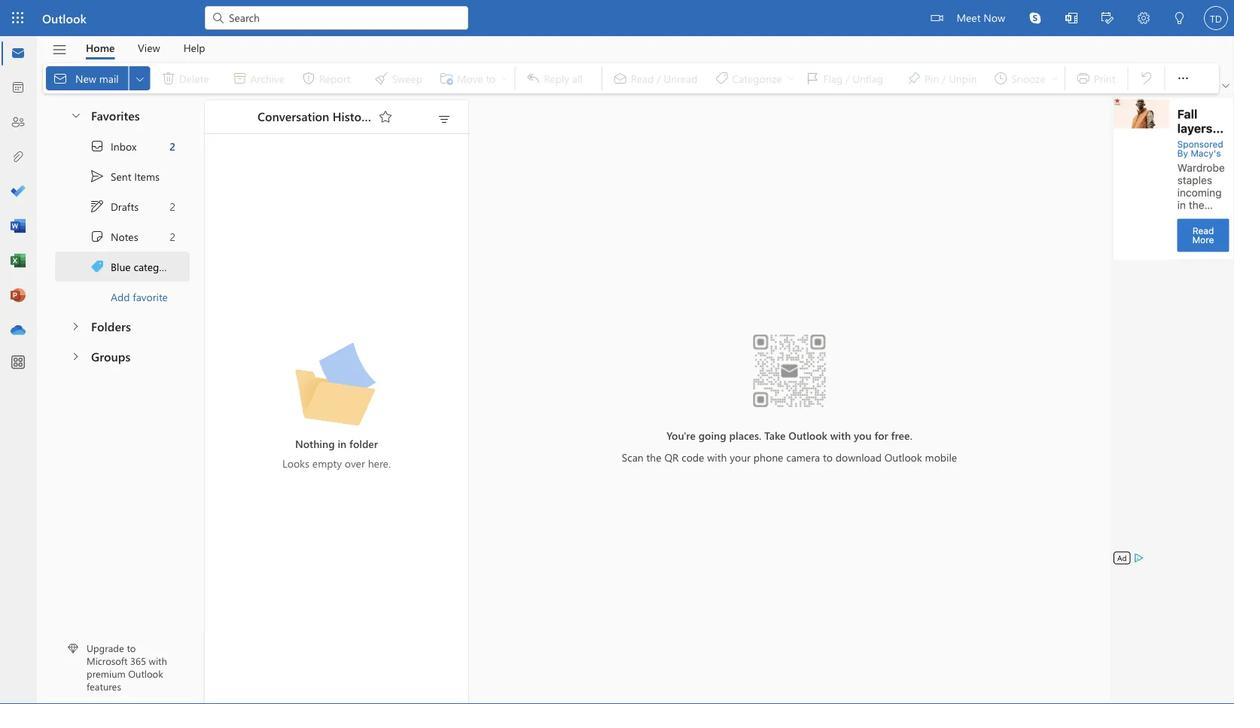 Task type: vqa. For each thing, say whether or not it's contained in the screenshot.

no



Task type: locate. For each thing, give the bounding box(es) containing it.
 button down  new mail
[[63, 101, 88, 129]]


[[931, 12, 943, 24]]

2 inside  tree item
[[170, 199, 175, 213]]

to right camera
[[823, 450, 833, 464]]

add favorite tree item
[[55, 282, 190, 312]]

notes
[[111, 229, 138, 243]]

to inside you're going places. take outlook with you for free. scan the qr code with your phone camera to download outlook mobile
[[823, 450, 833, 464]]

1 vertical spatial  button
[[61, 312, 89, 340]]

conversation history heading
[[238, 100, 398, 133]]

1 2 from the top
[[170, 139, 175, 153]]

 button inside favorites tree item
[[63, 101, 88, 129]]

 notes
[[90, 229, 138, 244]]

 button
[[63, 101, 88, 129], [61, 312, 89, 340], [61, 342, 89, 370]]

phone
[[754, 450, 783, 464]]

tab list containing home
[[75, 36, 217, 59]]


[[378, 109, 393, 124]]

now
[[984, 10, 1005, 24]]

outlook
[[42, 10, 87, 26], [789, 428, 828, 442], [885, 450, 922, 464], [128, 667, 163, 680]]

2 inside  tree item
[[170, 139, 175, 153]]


[[90, 139, 105, 154]]

2 vertical spatial with
[[149, 654, 167, 667]]

 search field
[[205, 0, 468, 34]]

folders
[[91, 318, 131, 334]]

 left groups
[[69, 351, 81, 363]]

nothing
[[295, 437, 335, 451]]

free.
[[891, 428, 913, 442]]

mail
[[99, 71, 119, 85]]

 button left groups
[[61, 342, 89, 370]]

the
[[647, 450, 662, 464]]

premium features image
[[68, 643, 78, 654]]

to
[[823, 450, 833, 464], [127, 642, 136, 655]]

 inside folders tree item
[[69, 320, 81, 332]]

2
[[170, 139, 175, 153], [170, 199, 175, 213], [170, 229, 175, 243]]

places.
[[729, 428, 762, 442]]

application containing outlook
[[0, 0, 1234, 704]]

0 vertical spatial to
[[823, 450, 833, 464]]

1 horizontal spatial to
[[823, 450, 833, 464]]

outlook up 
[[42, 10, 87, 26]]

 button
[[1090, 0, 1126, 38]]

2 vertical spatial  button
[[61, 342, 89, 370]]

groups tree item
[[55, 342, 190, 372]]

folder
[[349, 437, 378, 451]]

1 vertical spatial with
[[707, 450, 727, 464]]

 for favorites
[[70, 109, 82, 121]]

you
[[854, 428, 872, 442]]

 new mail
[[53, 71, 119, 86]]

add
[[111, 290, 130, 304]]


[[1066, 12, 1078, 24]]

excel image
[[11, 254, 26, 269]]

0 vertical spatial with
[[830, 428, 851, 442]]

 down  new mail
[[70, 109, 82, 121]]

blue
[[111, 260, 131, 274]]

for
[[875, 428, 888, 442]]

word image
[[11, 219, 26, 234]]

history
[[333, 108, 372, 124]]

application
[[0, 0, 1234, 704]]

outlook down 'free.'
[[885, 450, 922, 464]]

 tree item
[[55, 221, 190, 252]]

with down going
[[707, 450, 727, 464]]

to right upgrade
[[127, 642, 136, 655]]

 button inside groups tree item
[[61, 342, 89, 370]]

premium
[[87, 667, 126, 680]]

going
[[699, 428, 726, 442]]

files image
[[11, 150, 26, 165]]

 sent items
[[90, 169, 160, 184]]

2 vertical spatial 2
[[170, 229, 175, 243]]

 inside favorites tree item
[[70, 109, 82, 121]]

move & delete group
[[46, 63, 512, 93]]

2 up category
[[170, 229, 175, 243]]

category
[[134, 260, 174, 274]]

 tree item
[[55, 131, 190, 161]]

0 horizontal spatial to
[[127, 642, 136, 655]]

tags group
[[605, 63, 1062, 93]]


[[1138, 12, 1150, 24]]

items
[[134, 169, 160, 183]]

add favorite
[[111, 290, 168, 304]]


[[437, 112, 452, 127]]

with right 365 at the bottom left of the page
[[149, 654, 167, 667]]

qr
[[664, 450, 679, 464]]

 inside groups tree item
[[69, 351, 81, 363]]

outlook right premium
[[128, 667, 163, 680]]

favorites
[[91, 107, 140, 123]]

 drafts
[[90, 199, 139, 214]]

0 vertical spatial 2
[[170, 139, 175, 153]]

0 horizontal spatial with
[[149, 654, 167, 667]]

outlook link
[[42, 0, 87, 36]]

2 for 
[[170, 229, 175, 243]]

mobile
[[925, 450, 957, 464]]

 button
[[1219, 78, 1233, 93]]

help
[[183, 41, 205, 55]]

 for folders
[[69, 320, 81, 332]]

with
[[830, 428, 851, 442], [707, 450, 727, 464], [149, 654, 167, 667]]

outlook banner
[[0, 0, 1234, 38]]

microsoft
[[87, 654, 128, 667]]

 button left folders
[[61, 312, 89, 340]]

0 vertical spatial  button
[[63, 101, 88, 129]]

1 vertical spatial 2
[[170, 199, 175, 213]]

onedrive image
[[11, 323, 26, 338]]

2 right inbox on the top left
[[170, 139, 175, 153]]

2 inside  tree item
[[170, 229, 175, 243]]

outlook inside upgrade to microsoft 365 with premium outlook features
[[128, 667, 163, 680]]

2 2 from the top
[[170, 199, 175, 213]]

1 horizontal spatial with
[[707, 450, 727, 464]]


[[1176, 71, 1191, 86]]

2 right drafts
[[170, 199, 175, 213]]

1 vertical spatial to
[[127, 642, 136, 655]]


[[134, 72, 146, 85], [70, 109, 82, 121], [69, 320, 81, 332], [69, 351, 81, 363]]

to inside upgrade to microsoft 365 with premium outlook features
[[127, 642, 136, 655]]

calendar image
[[11, 81, 26, 96]]

3 2 from the top
[[170, 229, 175, 243]]

2 horizontal spatial with
[[830, 428, 851, 442]]

 left folders
[[69, 320, 81, 332]]

upgrade to microsoft 365 with premium outlook features
[[87, 642, 167, 693]]

home button
[[75, 36, 126, 59]]

 button
[[432, 108, 456, 130]]

features
[[87, 680, 121, 693]]

meet
[[957, 10, 981, 24]]

tab list
[[75, 36, 217, 59]]

with left you
[[830, 428, 851, 442]]

over
[[345, 456, 365, 470]]

set your advertising preferences image
[[1133, 552, 1145, 564]]

 button inside folders tree item
[[61, 312, 89, 340]]

mail image
[[11, 46, 26, 61]]

favorite
[[133, 290, 168, 304]]


[[53, 71, 68, 86]]

 tree item
[[55, 161, 190, 191]]

 right mail
[[134, 72, 146, 85]]



Task type: describe. For each thing, give the bounding box(es) containing it.
upgrade
[[87, 642, 124, 655]]

 button for favorites
[[63, 101, 88, 129]]

meet now
[[957, 10, 1005, 24]]

 button
[[374, 105, 398, 129]]

outlook inside banner
[[42, 10, 87, 26]]

favorites tree item
[[55, 101, 190, 131]]

here.
[[368, 456, 391, 470]]

to do image
[[11, 184, 26, 200]]

2 for 
[[170, 139, 175, 153]]

you're
[[667, 428, 696, 442]]

take
[[765, 428, 786, 442]]

groups
[[91, 348, 131, 364]]

td image
[[1204, 6, 1228, 30]]

more apps image
[[11, 355, 26, 370]]

people image
[[11, 115, 26, 130]]

download
[[836, 450, 882, 464]]

powerpoint image
[[11, 288, 26, 303]]

view button
[[127, 36, 171, 59]]

folders tree item
[[55, 312, 190, 342]]

help button
[[172, 36, 217, 59]]


[[90, 169, 105, 184]]

365
[[130, 654, 146, 667]]

 tree item
[[55, 191, 190, 221]]

sent
[[111, 169, 131, 183]]


[[90, 229, 105, 244]]

left-rail-appbar navigation
[[3, 36, 33, 348]]


[[1102, 12, 1114, 24]]


[[211, 11, 226, 26]]

 tree item
[[55, 252, 190, 282]]

ad
[[1118, 553, 1127, 563]]

2 for 
[[170, 199, 175, 213]]

scan
[[622, 450, 644, 464]]

code
[[682, 450, 704, 464]]


[[1174, 12, 1186, 24]]

your
[[730, 450, 751, 464]]

with inside upgrade to microsoft 365 with premium outlook features
[[149, 654, 167, 667]]

 inbox
[[90, 139, 137, 154]]

 button for folders
[[61, 312, 89, 340]]

 button
[[1168, 63, 1199, 93]]

 button
[[1162, 0, 1198, 38]]

 button for groups
[[61, 342, 89, 370]]

outlook up camera
[[789, 428, 828, 442]]

 inside dropdown button
[[134, 72, 146, 85]]

view
[[138, 41, 160, 55]]

Search for email, meetings, files and more. field
[[227, 10, 459, 25]]


[[90, 259, 105, 274]]

 button
[[1054, 0, 1090, 38]]


[[90, 199, 105, 214]]

 blue category
[[90, 259, 174, 274]]

 button
[[44, 37, 75, 63]]

conversation
[[258, 108, 329, 124]]

 button
[[1017, 0, 1054, 36]]

 for groups
[[69, 351, 81, 363]]

 button
[[1126, 0, 1162, 38]]

home
[[86, 41, 115, 55]]

 button
[[129, 66, 150, 90]]


[[1222, 82, 1230, 90]]

conversation history 
[[258, 108, 393, 124]]

you're going places. take outlook with you for free. scan the qr code with your phone camera to download outlook mobile
[[622, 428, 957, 464]]

new
[[75, 71, 96, 85]]

favorites tree
[[55, 95, 190, 312]]

camera
[[786, 450, 820, 464]]

drafts
[[111, 199, 139, 213]]

inbox
[[111, 139, 137, 153]]

looks
[[282, 456, 309, 470]]

empty
[[312, 456, 342, 470]]

nothing in folder looks empty over here.
[[282, 437, 391, 470]]


[[1029, 12, 1041, 24]]

message list section
[[205, 96, 468, 703]]


[[52, 42, 67, 58]]

in
[[338, 437, 347, 451]]



